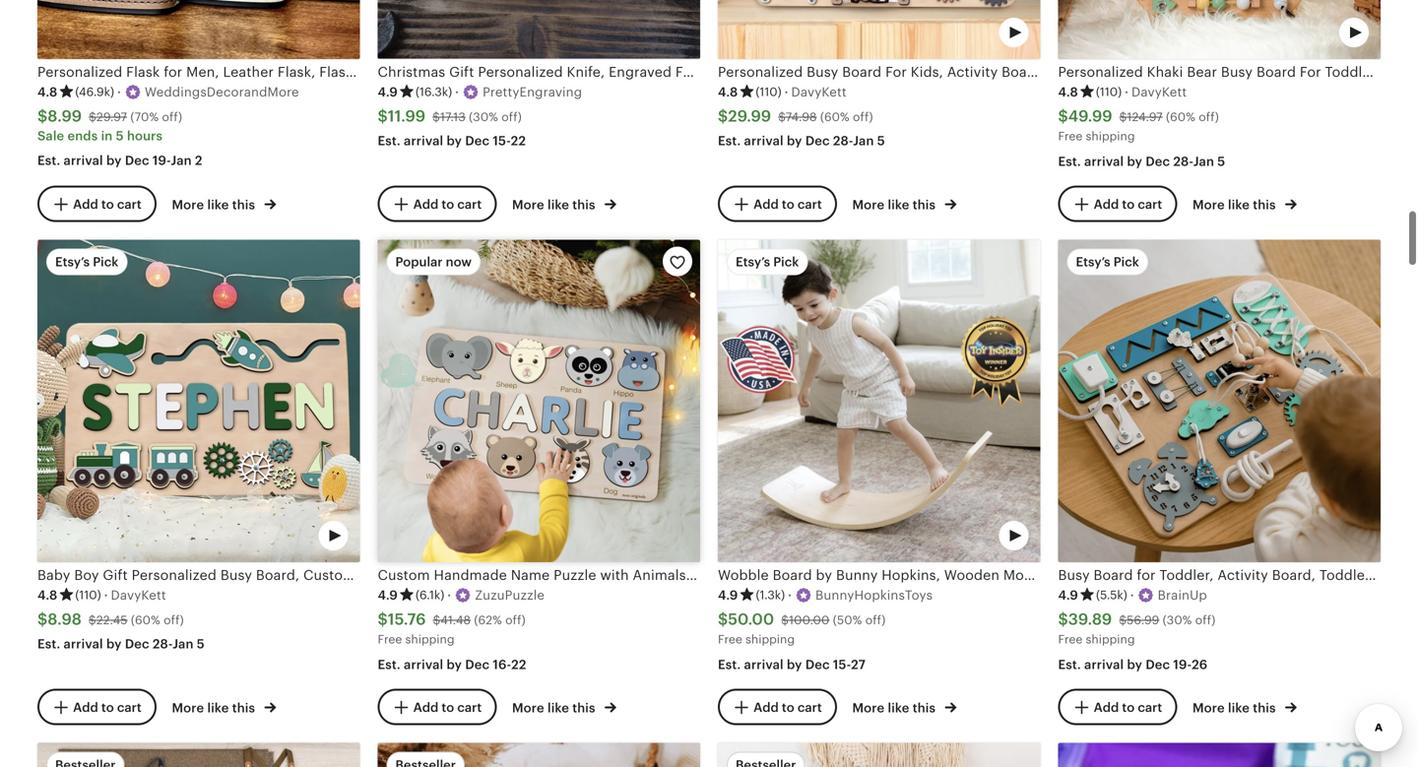 Task type: describe. For each thing, give the bounding box(es) containing it.
$ down (5.5k)
[[1119, 613, 1127, 627]]

cart for 39.89
[[1138, 700, 1163, 715]]

est. arrival by dec 15-27
[[718, 658, 866, 672]]

dec left 16-
[[465, 658, 490, 672]]

add to cart button for 49.99
[[1058, 185, 1177, 222]]

off) for 50.00
[[865, 613, 886, 627]]

$ up ends
[[89, 110, 96, 123]]

flask,
[[278, 64, 316, 80]]

16-
[[493, 658, 511, 672]]

est. arrival by dec 28-jan 5 for 8.98
[[37, 637, 205, 652]]

· for 8.99
[[117, 85, 121, 99]]

4.9 for 11.99
[[378, 85, 398, 99]]

2 flask from the left
[[319, 64, 353, 80]]

more for 39.89
[[1193, 701, 1225, 715]]

product video element for "teddy bear toddler backpack, custom travel backpack, monogrammed preschool kids backpack, child gifts, personalized embroidered name bag" image
[[718, 743, 1041, 767]]

by down $ 39.89 $ 56.99 (30% off) free shipping
[[1127, 658, 1143, 672]]

22 for 16-
[[511, 658, 526, 672]]

arrival inside $ 8.99 $ 29.97 (70% off) sale ends in 5 hours est. arrival by dec 19-jan 2
[[64, 153, 103, 168]]

to for 8.99
[[101, 197, 114, 212]]

shipping for 15.76
[[405, 633, 455, 646]]

dec down 17.13
[[465, 134, 490, 148]]

more for 8.98
[[172, 701, 204, 715]]

like for 49.99
[[1228, 197, 1250, 212]]

arrival down 39.89
[[1084, 658, 1124, 672]]

this for 11.99
[[573, 197, 596, 212]]

1 flask from the left
[[126, 64, 160, 80]]

4.9 for 15.76
[[378, 588, 398, 603]]

ends
[[67, 129, 98, 144]]

2
[[195, 153, 203, 168]]

· for 49.99
[[1125, 85, 1129, 99]]

add to cart button for 15.76
[[378, 689, 497, 725]]

est. arrival by dec 28-jan 5 for 29.99
[[718, 134, 885, 148]]

11.99
[[388, 107, 426, 125]]

free for 39.89
[[1058, 633, 1083, 646]]

add to cart for 29.99
[[754, 197, 822, 212]]

15.76
[[388, 611, 426, 628]]

by down $ 49.99 $ 124.97 (60% off) free shipping
[[1127, 154, 1143, 169]]

est. inside $ 8.99 $ 29.97 (70% off) sale ends in 5 hours est. arrival by dec 19-jan 2
[[37, 153, 60, 168]]

17.13
[[440, 110, 466, 123]]

christmas gift personalized knife, engraved folding knives, wedding favors, anniversary gifts, father's day gift, boyfriend gift knife image
[[378, 0, 700, 59]]

$ down personalized,
[[378, 107, 388, 125]]

jan down the $ 8.98 $ 22.45 (60% off)
[[173, 637, 194, 652]]

$ left 74.98
[[718, 107, 728, 125]]

add to cart button for 50.00
[[718, 689, 837, 725]]

off) for 15.76
[[505, 613, 526, 627]]

more like this link for 39.89
[[1193, 697, 1297, 717]]

add to cart for 11.99
[[413, 197, 482, 212]]

for
[[164, 64, 183, 80]]

$ up sale
[[37, 107, 48, 125]]

28- for 8.98
[[153, 637, 173, 652]]

hours
[[127, 129, 163, 144]]

off) for 29.99
[[853, 110, 873, 123]]

free for 15.76
[[378, 633, 402, 646]]

more like this link for 29.99
[[852, 193, 957, 214]]

(50%
[[833, 613, 862, 627]]

4.9 for 39.89
[[1058, 588, 1078, 603]]

popular now
[[395, 255, 472, 269]]

$ down "(6.1k)"
[[433, 613, 441, 627]]

more for 11.99
[[512, 197, 544, 212]]

personalized
[[37, 64, 122, 80]]

more for 15.76
[[512, 701, 544, 715]]

add to cart button for 11.99
[[378, 185, 497, 222]]

add to cart button for 29.99
[[718, 185, 837, 222]]

add for 50.00
[[754, 700, 779, 715]]

$ down (1.3k)
[[781, 613, 789, 627]]

pick for 50.00
[[773, 255, 799, 269]]

3 pick from the left
[[1114, 255, 1139, 269]]

more like this link for 8.98
[[172, 697, 276, 717]]

off) for 39.89
[[1196, 613, 1216, 627]]

8.99
[[48, 107, 82, 125]]

like for 11.99
[[548, 197, 569, 212]]

arrival down "11.99"
[[404, 134, 443, 148]]

$ left 22.45
[[37, 611, 48, 628]]

more like this for 8.99
[[172, 197, 258, 212]]

dec inside $ 8.99 $ 29.97 (70% off) sale ends in 5 hours est. arrival by dec 19-jan 2
[[125, 153, 149, 168]]

more for 29.99
[[852, 197, 885, 212]]

off) for 11.99
[[502, 110, 522, 123]]

15- for 27
[[833, 658, 851, 672]]

$ up est. arrival by dec 15-27
[[718, 611, 728, 628]]

men,
[[186, 64, 219, 80]]

arrival down 29.99 at top
[[744, 134, 784, 148]]

dec down $ 49.99 $ 124.97 (60% off) free shipping
[[1146, 154, 1170, 169]]

$ 8.98 $ 22.45 (60% off)
[[37, 611, 184, 628]]

by down 17.13
[[447, 134, 462, 148]]

etsy's pick for 50.00
[[736, 255, 799, 269]]

by inside $ 8.99 $ 29.97 (70% off) sale ends in 5 hours est. arrival by dec 19-jan 2
[[106, 153, 122, 168]]

like for 8.98
[[207, 701, 229, 715]]

popular
[[395, 255, 443, 269]]

arrival down $ 15.76 $ 41.48 (62% off) free shipping
[[404, 658, 443, 672]]

cart for 49.99
[[1138, 197, 1163, 212]]

(110) for 8.98
[[75, 588, 101, 602]]

to for 49.99
[[1122, 197, 1135, 212]]

cart for 50.00
[[798, 700, 822, 715]]

(110) for 29.99
[[756, 85, 782, 98]]

4.8 for 49.99
[[1058, 85, 1078, 99]]

by down 22.45
[[106, 637, 122, 652]]

personalized khaki bear busy board for toddlers, kids, montessori baby toys, custom name puzzle, 1st birthday gift, baby toy gift, bb04 image
[[1058, 0, 1381, 59]]

off) for 8.99
[[162, 110, 182, 123]]

$ 49.99 $ 124.97 (60% off) free shipping
[[1058, 107, 1219, 143]]

19- inside $ 8.99 $ 29.97 (70% off) sale ends in 5 hours est. arrival by dec 19-jan 2
[[153, 153, 171, 168]]

est. down 15.76
[[378, 658, 401, 672]]

$ inside $ 11.99 $ 17.13 (30% off)
[[433, 110, 440, 123]]

(30% for 39.89
[[1163, 613, 1192, 627]]

add to cart button for 8.99
[[37, 185, 156, 222]]

product video element for wobble board by bunny hopkins, wooden montessori balance board, balance and developmental toy, made in usa image
[[718, 240, 1041, 562]]

personalized flask for men, leather flask, flask personalized, flask leather, flasks
[[37, 64, 586, 80]]

personalized name puzzle with animal and numbers, unique christmas gifts, educational gift for learning number animal,  wood name puzzle image
[[378, 743, 700, 767]]

56.99
[[1127, 613, 1160, 627]]

5 inside $ 8.99 $ 29.97 (70% off) sale ends in 5 hours est. arrival by dec 19-jan 2
[[116, 129, 124, 144]]

to for 8.98
[[101, 700, 114, 715]]

baby boy gift personalized busy board, custom kids name puzzle, wooden toys, new baby gift, 1 year old gift, christmas first birthday bb40 image
[[37, 240, 360, 562]]

shipping for 49.99
[[1086, 130, 1135, 143]]

22 for 15-
[[511, 134, 526, 148]]

est. down 49.99
[[1058, 154, 1081, 169]]

by down $ 15.76 $ 41.48 (62% off) free shipping
[[447, 658, 462, 672]]

sale
[[37, 129, 64, 144]]

arrival down 49.99
[[1084, 154, 1124, 169]]

leather,
[[487, 64, 541, 80]]

$ right 49.99
[[1120, 110, 1127, 123]]

$ 8.99 $ 29.97 (70% off) sale ends in 5 hours est. arrival by dec 19-jan 2
[[37, 107, 203, 168]]

$ 39.89 $ 56.99 (30% off) free shipping
[[1058, 611, 1216, 646]]

busy board for toddler, activity board, toddler gift, montessori board, developing board, wooden sensory board, 1st birthday gift,fidget toy image
[[1058, 240, 1381, 562]]

more like this for 49.99
[[1193, 197, 1279, 212]]

like for 39.89
[[1228, 701, 1250, 715]]

est. down 29.99 at top
[[718, 134, 741, 148]]

personalized busy board for kids, activity board, sensory toys, christmas gift for kids, baby name puzzle,  nursery decor, baby gifts, bb10 image
[[718, 0, 1041, 59]]

39.89
[[1068, 611, 1112, 628]]

this for 49.99
[[1253, 197, 1276, 212]]

est. down 50.00
[[718, 658, 741, 672]]



Task type: vqa. For each thing, say whether or not it's contained in the screenshot.
menu bar
no



Task type: locate. For each thing, give the bounding box(es) containing it.
5
[[116, 129, 124, 144], [877, 134, 885, 148], [1218, 154, 1226, 169], [197, 637, 205, 652]]

2 horizontal spatial est. arrival by dec 28-jan 5
[[1058, 154, 1226, 169]]

2 etsy's from the left
[[736, 255, 770, 269]]

(60% right 22.45
[[131, 613, 160, 627]]

29.97
[[96, 110, 127, 123]]

personalized engraved sketchbook for kids - sketch pad with name & cute designs - colored pencils included - gift for kid that likes art image
[[1058, 743, 1381, 767]]

pick
[[93, 255, 119, 269], [773, 255, 799, 269], [1114, 255, 1139, 269]]

dec left 26
[[1146, 658, 1170, 672]]

to for 39.89
[[1122, 700, 1135, 715]]

est. arrival by dec 28-jan 5
[[718, 134, 885, 148], [1058, 154, 1226, 169], [37, 637, 205, 652]]

add to cart down "est. arrival by dec 16-22"
[[413, 700, 482, 715]]

3 flask from the left
[[450, 64, 484, 80]]

4.8 for 8.99
[[37, 85, 58, 99]]

2 horizontal spatial (110)
[[1096, 85, 1122, 98]]

more for 49.99
[[1193, 197, 1225, 212]]

more like this for 15.76
[[512, 701, 599, 715]]

cart down est. arrival by dec 15-27
[[798, 700, 822, 715]]

more like this for 50.00
[[852, 701, 939, 715]]

off) inside $ 11.99 $ 17.13 (30% off)
[[502, 110, 522, 123]]

free for 50.00
[[718, 633, 743, 646]]

add down "est. arrival by dec 16-22"
[[413, 700, 439, 715]]

$ left 56.99
[[1058, 611, 1068, 628]]

$ inside the $ 8.98 $ 22.45 (60% off)
[[89, 613, 96, 627]]

cart up now
[[457, 197, 482, 212]]

more like this for 29.99
[[852, 197, 939, 212]]

$
[[37, 107, 48, 125], [378, 107, 388, 125], [718, 107, 728, 125], [1058, 107, 1068, 125], [89, 110, 96, 123], [433, 110, 440, 123], [778, 110, 786, 123], [1120, 110, 1127, 123], [37, 611, 48, 628], [378, 611, 388, 628], [718, 611, 728, 628], [1058, 611, 1068, 628], [89, 613, 96, 627], [433, 613, 441, 627], [781, 613, 789, 627], [1119, 613, 1127, 627]]

28-
[[833, 134, 853, 148], [1174, 154, 1193, 169], [153, 637, 173, 652]]

arrival down 50.00
[[744, 658, 784, 672]]

free inside $ 50.00 $ 100.00 (50% off) free shipping
[[718, 633, 743, 646]]

1 etsy's pick from the left
[[55, 255, 119, 269]]

off) inside $ 15.76 $ 41.48 (62% off) free shipping
[[505, 613, 526, 627]]

1 vertical spatial (30%
[[1163, 613, 1192, 627]]

4.9
[[378, 85, 398, 99], [378, 588, 398, 603], [718, 588, 738, 603], [1058, 588, 1078, 603]]

(60% inside $ 49.99 $ 124.97 (60% off) free shipping
[[1166, 110, 1196, 123]]

2 horizontal spatial flask
[[450, 64, 484, 80]]

etsy's pick
[[55, 255, 119, 269], [736, 255, 799, 269], [1076, 255, 1139, 269]]

1 horizontal spatial (110)
[[756, 85, 782, 98]]

cart
[[117, 197, 142, 212], [457, 197, 482, 212], [798, 197, 822, 212], [1138, 197, 1163, 212], [117, 700, 142, 715], [457, 700, 482, 715], [798, 700, 822, 715], [1138, 700, 1163, 715]]

2 vertical spatial 28-
[[153, 637, 173, 652]]

add to cart button for 39.89
[[1058, 689, 1177, 725]]

41.48
[[441, 613, 471, 627]]

(60% for 49.99
[[1166, 110, 1196, 123]]

$ 15.76 $ 41.48 (62% off) free shipping
[[378, 611, 526, 646]]

2 horizontal spatial etsy's
[[1076, 255, 1111, 269]]

this for 50.00
[[913, 701, 936, 715]]

est. arrival by dec 15-22
[[378, 134, 526, 148]]

jan left 2 on the top of the page
[[171, 153, 192, 168]]

jan
[[853, 134, 874, 148], [171, 153, 192, 168], [1193, 154, 1214, 169], [173, 637, 194, 652]]

like
[[207, 197, 229, 212], [548, 197, 569, 212], [888, 197, 910, 212], [1228, 197, 1250, 212], [207, 701, 229, 715], [548, 701, 569, 715], [888, 701, 910, 715], [1228, 701, 1250, 715]]

flask up the (16.3k)
[[450, 64, 484, 80]]

flask left "for" at the top
[[126, 64, 160, 80]]

more
[[172, 197, 204, 212], [512, 197, 544, 212], [852, 197, 885, 212], [1193, 197, 1225, 212], [172, 701, 204, 715], [512, 701, 544, 715], [852, 701, 885, 715], [1193, 701, 1225, 715]]

(30% inside $ 39.89 $ 56.99 (30% off) free shipping
[[1163, 613, 1192, 627]]

add to cart button for 8.98
[[37, 689, 156, 725]]

26
[[1192, 658, 1208, 672]]

add up popular
[[413, 197, 439, 212]]

add to cart button down the "est. arrival by dec 19-26"
[[1058, 689, 1177, 725]]

product video element for personalized kid's apron, custom embroidery toddler apron with pockets, canvas apron, child cooking\woodwork\gardening, christmas gifts image
[[37, 743, 360, 767]]

8.98
[[48, 611, 82, 628]]

add to cart button up popular now
[[378, 185, 497, 222]]

est. arrival by dec 28-jan 5 down 74.98
[[718, 134, 885, 148]]

29.99
[[728, 107, 771, 125]]

1 horizontal spatial etsy's pick
[[736, 255, 799, 269]]

· for 15.76
[[447, 588, 451, 603]]

4.8
[[37, 85, 58, 99], [718, 85, 738, 99], [1058, 85, 1078, 99], [37, 588, 58, 603]]

free inside $ 39.89 $ 56.99 (30% off) free shipping
[[1058, 633, 1083, 646]]

4.8 for 8.98
[[37, 588, 58, 603]]

by
[[447, 134, 462, 148], [787, 134, 802, 148], [106, 153, 122, 168], [1127, 154, 1143, 169], [106, 637, 122, 652], [447, 658, 462, 672], [787, 658, 802, 672], [1127, 658, 1143, 672]]

(6.1k)
[[416, 588, 444, 602]]

off) inside $ 50.00 $ 100.00 (50% off) free shipping
[[865, 613, 886, 627]]

· for 50.00
[[788, 588, 792, 603]]

free for 49.99
[[1058, 130, 1083, 143]]

off) right (62%
[[505, 613, 526, 627]]

28- down $ 29.99 $ 74.98 (60% off)
[[833, 134, 853, 148]]

jan down $ 49.99 $ 124.97 (60% off) free shipping
[[1193, 154, 1214, 169]]

add for 8.98
[[73, 700, 98, 715]]

1 pick from the left
[[93, 255, 119, 269]]

arrival
[[404, 134, 443, 148], [744, 134, 784, 148], [64, 153, 103, 168], [1084, 154, 1124, 169], [64, 637, 103, 652], [404, 658, 443, 672], [744, 658, 784, 672], [1084, 658, 1124, 672]]

shipping
[[1086, 130, 1135, 143], [405, 633, 455, 646], [746, 633, 795, 646], [1086, 633, 1135, 646]]

28- for 29.99
[[833, 134, 853, 148]]

off) inside $ 49.99 $ 124.97 (60% off) free shipping
[[1199, 110, 1219, 123]]

cart down the "est. arrival by dec 19-26"
[[1138, 700, 1163, 715]]

off) down the leather,
[[502, 110, 522, 123]]

0 horizontal spatial 19-
[[153, 153, 171, 168]]

(70%
[[130, 110, 159, 123]]

(30%
[[469, 110, 498, 123], [1163, 613, 1192, 627]]

28- down the $ 8.98 $ 22.45 (60% off)
[[153, 637, 173, 652]]

more like this link for 11.99
[[512, 193, 616, 214]]

shipping inside $ 49.99 $ 124.97 (60% off) free shipping
[[1086, 130, 1135, 143]]

(62%
[[474, 613, 502, 627]]

0 vertical spatial (30%
[[469, 110, 498, 123]]

this for 8.98
[[232, 701, 255, 715]]

in
[[101, 129, 113, 144]]

124.97
[[1127, 110, 1163, 123]]

to down the "est. arrival by dec 19-26"
[[1122, 700, 1135, 715]]

50.00
[[728, 611, 774, 628]]

more like this for 11.99
[[512, 197, 599, 212]]

est. arrival by dec 19-26
[[1058, 658, 1208, 672]]

(60% for 29.99
[[820, 110, 850, 123]]

to for 50.00
[[782, 700, 795, 715]]

this for 8.99
[[232, 197, 255, 212]]

(110) for 49.99
[[1096, 85, 1122, 98]]

(46.9k)
[[75, 85, 114, 98]]

like for 15.76
[[548, 701, 569, 715]]

2 pick from the left
[[773, 255, 799, 269]]

pick for 8.98
[[93, 255, 119, 269]]

add down the "est. arrival by dec 19-26"
[[1094, 700, 1119, 715]]

0 vertical spatial 15-
[[493, 134, 511, 148]]

(60% for 8.98
[[131, 613, 160, 627]]

add to cart up now
[[413, 197, 482, 212]]

product video element for baby boy gift personalized busy board, custom kids name puzzle, wooden toys, new baby gift, 1 year old gift, christmas first birthday bb40 image at the left of the page
[[37, 240, 360, 562]]

22 down $ 15.76 $ 41.48 (62% off) free shipping
[[511, 658, 526, 672]]

est. down 39.89
[[1058, 658, 1081, 672]]

personalized flask for men, leather flask, flask personalized, flask leather, flasks image
[[37, 0, 360, 59]]

this for 29.99
[[913, 197, 936, 212]]

·
[[117, 85, 121, 99], [455, 85, 459, 99], [785, 85, 788, 99], [1125, 85, 1129, 99], [104, 588, 108, 603], [447, 588, 451, 603], [788, 588, 792, 603], [1130, 588, 1134, 603]]

to
[[101, 197, 114, 212], [442, 197, 454, 212], [782, 197, 795, 212], [1122, 197, 1135, 212], [101, 700, 114, 715], [442, 700, 454, 715], [782, 700, 795, 715], [1122, 700, 1135, 715]]

2 horizontal spatial (60%
[[1166, 110, 1196, 123]]

est. arrival by dec 28-jan 5 down 22.45
[[37, 637, 205, 652]]

est. arrival by dec 16-22
[[378, 658, 526, 672]]

cart for 15.76
[[457, 700, 482, 715]]

to down "est. arrival by dec 16-22"
[[442, 700, 454, 715]]

product video element for 'personalized engraved sketchbook for kids - sketch pad with name & cute designs - colored pencils included - gift for kid that likes art' image
[[1058, 743, 1381, 767]]

teddy bear toddler backpack, custom travel backpack, monogrammed preschool kids backpack, child gifts, personalized embroidered name bag image
[[718, 743, 1041, 767]]

to down est. arrival by dec 15-27
[[782, 700, 795, 715]]

add to cart down $ 29.99 $ 74.98 (60% off)
[[754, 197, 822, 212]]

1 horizontal spatial flask
[[319, 64, 353, 80]]

22
[[511, 134, 526, 148], [511, 658, 526, 672]]

add to cart for 50.00
[[754, 700, 822, 715]]

add to cart down $ 49.99 $ 124.97 (60% off) free shipping
[[1094, 197, 1163, 212]]

add for 39.89
[[1094, 700, 1119, 715]]

$ 29.99 $ 74.98 (60% off)
[[718, 107, 873, 125]]

1 vertical spatial 19-
[[1174, 658, 1192, 672]]

etsy's
[[55, 255, 90, 269], [736, 255, 770, 269], [1076, 255, 1111, 269]]

shipping inside $ 39.89 $ 56.99 (30% off) free shipping
[[1086, 633, 1135, 646]]

free inside $ 15.76 $ 41.48 (62% off) free shipping
[[378, 633, 402, 646]]

wobble board by bunny hopkins, wooden montessori balance board, balance and developmental toy, made in usa image
[[718, 240, 1041, 562]]

est. down sale
[[37, 153, 60, 168]]

etsy's for 8.98
[[55, 255, 90, 269]]

0 horizontal spatial (110)
[[75, 588, 101, 602]]

to for 15.76
[[442, 700, 454, 715]]

more for 50.00
[[852, 701, 885, 715]]

22.45
[[96, 613, 128, 627]]

dec down hours on the top of the page
[[125, 153, 149, 168]]

49.99
[[1068, 107, 1113, 125]]

0 horizontal spatial etsy's
[[55, 255, 90, 269]]

1 vertical spatial 22
[[511, 658, 526, 672]]

off) right 74.98
[[853, 110, 873, 123]]

dec down 74.98
[[806, 134, 830, 148]]

$ inside $ 29.99 $ 74.98 (60% off)
[[778, 110, 786, 123]]

cart for 8.98
[[117, 700, 142, 715]]

(110)
[[756, 85, 782, 98], [1096, 85, 1122, 98], [75, 588, 101, 602]]

0 horizontal spatial pick
[[93, 255, 119, 269]]

est.
[[378, 134, 401, 148], [718, 134, 741, 148], [37, 153, 60, 168], [1058, 154, 1081, 169], [37, 637, 60, 652], [378, 658, 401, 672], [718, 658, 741, 672], [1058, 658, 1081, 672]]

add for 8.99
[[73, 197, 98, 212]]

more like this link
[[172, 193, 276, 214], [512, 193, 616, 214], [852, 193, 957, 214], [1193, 193, 1297, 214], [172, 697, 276, 717], [512, 697, 616, 717], [852, 697, 957, 717], [1193, 697, 1297, 717]]

this
[[232, 197, 255, 212], [573, 197, 596, 212], [913, 197, 936, 212], [1253, 197, 1276, 212], [232, 701, 255, 715], [573, 701, 596, 715], [913, 701, 936, 715], [1253, 701, 1276, 715]]

shipping inside $ 15.76 $ 41.48 (62% off) free shipping
[[405, 633, 455, 646]]

(16.3k)
[[416, 85, 452, 98]]

· right the (16.3k)
[[455, 85, 459, 99]]

off) up 26
[[1196, 613, 1216, 627]]

(60% inside the $ 8.98 $ 22.45 (60% off)
[[131, 613, 160, 627]]

cart for 29.99
[[798, 197, 822, 212]]

(30% right 17.13
[[469, 110, 498, 123]]

more like this link for 50.00
[[852, 697, 957, 717]]

4.8 up 8.99 at top
[[37, 85, 58, 99]]

4.8 for 29.99
[[718, 85, 738, 99]]

est. down "11.99"
[[378, 134, 401, 148]]

· for 29.99
[[785, 85, 788, 99]]

etsy's pick for 8.98
[[55, 255, 119, 269]]

free
[[1058, 130, 1083, 143], [378, 633, 402, 646], [718, 633, 743, 646], [1058, 633, 1083, 646]]

· right "(6.1k)"
[[447, 588, 451, 603]]

custom handmade name puzzle with animals, personalized birthday gift for kids, christmas gifts for toddlers, unique new baby gift, wood toy image
[[378, 240, 700, 562]]

add to cart down $ 8.99 $ 29.97 (70% off) sale ends in 5 hours est. arrival by dec 19-jan 2
[[73, 197, 142, 212]]

more like this link for 8.99
[[172, 193, 276, 214]]

cart down $ 8.99 $ 29.97 (70% off) sale ends in 5 hours est. arrival by dec 19-jan 2
[[117, 197, 142, 212]]

add down "8.98"
[[73, 700, 98, 715]]

1 horizontal spatial etsy's
[[736, 255, 770, 269]]

off) inside $ 8.99 $ 29.97 (70% off) sale ends in 5 hours est. arrival by dec 19-jan 2
[[162, 110, 182, 123]]

27
[[851, 658, 866, 672]]

product video element for personalized khaki bear busy board for toddlers, kids, montessori baby toys, custom name puzzle, 1st birthday gift, baby toy gift, bb04 image
[[1058, 0, 1381, 59]]

more like this link for 49.99
[[1193, 193, 1297, 214]]

cart down "est. arrival by dec 16-22"
[[457, 700, 482, 715]]

personalized,
[[357, 64, 446, 80]]

· right (1.3k)
[[788, 588, 792, 603]]

by down $ 29.99 $ 74.98 (60% off)
[[787, 134, 802, 148]]

100.00
[[789, 613, 830, 627]]

off)
[[162, 110, 182, 123], [502, 110, 522, 123], [853, 110, 873, 123], [1199, 110, 1219, 123], [164, 613, 184, 627], [505, 613, 526, 627], [865, 613, 886, 627], [1196, 613, 1216, 627]]

jan down $ 29.99 $ 74.98 (60% off)
[[853, 134, 874, 148]]

more like this
[[172, 197, 258, 212], [512, 197, 599, 212], [852, 197, 939, 212], [1193, 197, 1279, 212], [172, 701, 258, 715], [512, 701, 599, 715], [852, 701, 939, 715], [1193, 701, 1279, 715]]

add to cart button
[[37, 185, 156, 222], [378, 185, 497, 222], [718, 185, 837, 222], [1058, 185, 1177, 222], [37, 689, 156, 725], [378, 689, 497, 725], [718, 689, 837, 725], [1058, 689, 1177, 725]]

dec down $ 50.00 $ 100.00 (50% off) free shipping
[[806, 658, 830, 672]]

add to cart for 39.89
[[1094, 700, 1163, 715]]

19-
[[153, 153, 171, 168], [1174, 658, 1192, 672]]

1 horizontal spatial pick
[[773, 255, 799, 269]]

(30% inside $ 11.99 $ 17.13 (30% off)
[[469, 110, 498, 123]]

· for 11.99
[[455, 85, 459, 99]]

add to cart down est. arrival by dec 15-27
[[754, 700, 822, 715]]

1 vertical spatial 28-
[[1174, 154, 1193, 169]]

2 horizontal spatial 28-
[[1174, 154, 1193, 169]]

2 vertical spatial est. arrival by dec 28-jan 5
[[37, 637, 205, 652]]

off) inside $ 29.99 $ 74.98 (60% off)
[[853, 110, 873, 123]]

0 horizontal spatial etsy's pick
[[55, 255, 119, 269]]

product video element
[[718, 0, 1041, 59], [1058, 0, 1381, 59], [37, 240, 360, 562], [718, 240, 1041, 562], [37, 743, 360, 767], [718, 743, 1041, 767], [1058, 743, 1381, 767]]

$ left 41.48
[[378, 611, 388, 628]]

$ 50.00 $ 100.00 (50% off) free shipping
[[718, 611, 886, 646]]

off) inside $ 39.89 $ 56.99 (30% off) free shipping
[[1196, 613, 1216, 627]]

dec
[[465, 134, 490, 148], [806, 134, 830, 148], [125, 153, 149, 168], [1146, 154, 1170, 169], [125, 637, 149, 652], [465, 658, 490, 672], [806, 658, 830, 672], [1146, 658, 1170, 672]]

add to cart down 22.45
[[73, 700, 142, 715]]

3 etsy's from the left
[[1076, 255, 1111, 269]]

personalized kid's apron, custom embroidery toddler apron with pockets, canvas apron, child cooking\woodwork\gardening, christmas gifts image
[[37, 743, 360, 767]]

15-
[[493, 134, 511, 148], [833, 658, 851, 672]]

etsy's for 50.00
[[736, 255, 770, 269]]

· up $ 29.99 $ 74.98 (60% off)
[[785, 85, 788, 99]]

free down 15.76
[[378, 633, 402, 646]]

flask
[[126, 64, 160, 80], [319, 64, 353, 80], [450, 64, 484, 80]]

0 vertical spatial 28-
[[833, 134, 853, 148]]

1 etsy's from the left
[[55, 255, 90, 269]]

cart for 11.99
[[457, 197, 482, 212]]

0 horizontal spatial 15-
[[493, 134, 511, 148]]

arrival down "8.98"
[[64, 637, 103, 652]]

to down $ 49.99 $ 124.97 (60% off) free shipping
[[1122, 197, 1135, 212]]

0 vertical spatial 19-
[[153, 153, 171, 168]]

3 etsy's pick from the left
[[1076, 255, 1139, 269]]

0 horizontal spatial est. arrival by dec 28-jan 5
[[37, 637, 205, 652]]

off) right 22.45
[[164, 613, 184, 627]]

1 horizontal spatial est. arrival by dec 28-jan 5
[[718, 134, 885, 148]]

leather
[[223, 64, 274, 80]]

(30% right 56.99
[[1163, 613, 1192, 627]]

like for 50.00
[[888, 701, 910, 715]]

add down est. arrival by dec 15-27
[[754, 700, 779, 715]]

0 vertical spatial 22
[[511, 134, 526, 148]]

add to cart for 15.76
[[413, 700, 482, 715]]

19- down hours on the top of the page
[[153, 153, 171, 168]]

0 vertical spatial est. arrival by dec 28-jan 5
[[718, 134, 885, 148]]

(60%
[[820, 110, 850, 123], [1166, 110, 1196, 123], [131, 613, 160, 627]]

free inside $ 49.99 $ 124.97 (60% off) free shipping
[[1058, 130, 1083, 143]]

add for 29.99
[[754, 197, 779, 212]]

· up the $ 8.98 $ 22.45 (60% off)
[[104, 588, 108, 603]]

0 horizontal spatial (60%
[[131, 613, 160, 627]]

to for 11.99
[[442, 197, 454, 212]]

(1.3k)
[[756, 588, 785, 602]]

like for 29.99
[[888, 197, 910, 212]]

add to cart button down $ 49.99 $ 124.97 (60% off) free shipping
[[1058, 185, 1177, 222]]

(60% right 74.98
[[820, 110, 850, 123]]

1 horizontal spatial (30%
[[1163, 613, 1192, 627]]

to up now
[[442, 197, 454, 212]]

cart up personalized kid's apron, custom embroidery toddler apron with pockets, canvas apron, child cooking\woodwork\gardening, christmas gifts image
[[117, 700, 142, 715]]

shipping down 50.00
[[746, 633, 795, 646]]

this for 15.76
[[573, 701, 596, 715]]

1 vertical spatial 15-
[[833, 658, 851, 672]]

1 horizontal spatial 19-
[[1174, 658, 1192, 672]]

2 horizontal spatial pick
[[1114, 255, 1139, 269]]

1 horizontal spatial 15-
[[833, 658, 851, 672]]

15- down $ 11.99 $ 17.13 (30% off)
[[493, 134, 511, 148]]

add down $ 49.99 $ 124.97 (60% off) free shipping
[[1094, 197, 1119, 212]]

free down 39.89
[[1058, 633, 1083, 646]]

1 horizontal spatial 28-
[[833, 134, 853, 148]]

0 horizontal spatial flask
[[126, 64, 160, 80]]

2 horizontal spatial etsy's pick
[[1076, 255, 1139, 269]]

off) inside the $ 8.98 $ 22.45 (60% off)
[[164, 613, 184, 627]]

now
[[446, 255, 472, 269]]

$ 11.99 $ 17.13 (30% off)
[[378, 107, 522, 125]]

to down $ 8.99 $ 29.97 (70% off) sale ends in 5 hours est. arrival by dec 19-jan 2
[[101, 197, 114, 212]]

off) for 8.98
[[164, 613, 184, 627]]

by down $ 50.00 $ 100.00 (50% off) free shipping
[[787, 658, 802, 672]]

shipping for 39.89
[[1086, 633, 1135, 646]]

cart down 74.98
[[798, 197, 822, 212]]

to down $ 29.99 $ 74.98 (60% off)
[[782, 197, 795, 212]]

add to cart button down $ 29.99 $ 74.98 (60% off)
[[718, 185, 837, 222]]

add
[[73, 197, 98, 212], [413, 197, 439, 212], [754, 197, 779, 212], [1094, 197, 1119, 212], [73, 700, 98, 715], [413, 700, 439, 715], [754, 700, 779, 715], [1094, 700, 1119, 715]]

by down the in
[[106, 153, 122, 168]]

free down 49.99
[[1058, 130, 1083, 143]]

4.9 up 39.89
[[1058, 588, 1078, 603]]

add for 49.99
[[1094, 197, 1119, 212]]

(60% inside $ 29.99 $ 74.98 (60% off)
[[820, 110, 850, 123]]

est. down "8.98"
[[37, 637, 60, 652]]

flasks
[[545, 64, 586, 80]]

product video element for personalized busy board for kids, activity board, sensory toys, christmas gift for kids, baby name puzzle,  nursery decor, baby gifts, bb10 image
[[718, 0, 1041, 59]]

jan inside $ 8.99 $ 29.97 (70% off) sale ends in 5 hours est. arrival by dec 19-jan 2
[[171, 153, 192, 168]]

1 horizontal spatial (60%
[[820, 110, 850, 123]]

add to cart
[[73, 197, 142, 212], [413, 197, 482, 212], [754, 197, 822, 212], [1094, 197, 1163, 212], [73, 700, 142, 715], [413, 700, 482, 715], [754, 700, 822, 715], [1094, 700, 1163, 715]]

(5.5k)
[[1096, 588, 1128, 602]]

2 etsy's pick from the left
[[736, 255, 799, 269]]

off) right (50% at bottom right
[[865, 613, 886, 627]]

shipping for 50.00
[[746, 633, 795, 646]]

0 horizontal spatial 28-
[[153, 637, 173, 652]]

add for 11.99
[[413, 197, 439, 212]]

0 horizontal spatial (30%
[[469, 110, 498, 123]]

shipping inside $ 50.00 $ 100.00 (50% off) free shipping
[[746, 633, 795, 646]]

15- for 22
[[493, 134, 511, 148]]

4.8 up 49.99
[[1058, 85, 1078, 99]]

74.98
[[786, 110, 817, 123]]

(60% right 124.97
[[1166, 110, 1196, 123]]

1 vertical spatial est. arrival by dec 28-jan 5
[[1058, 154, 1226, 169]]

dec down 22.45
[[125, 637, 149, 652]]

arrival down ends
[[64, 153, 103, 168]]

to for 29.99
[[782, 197, 795, 212]]

$ left 124.97
[[1058, 107, 1068, 125]]

4.9 up 15.76
[[378, 588, 398, 603]]

$ down the (16.3k)
[[433, 110, 440, 123]]



